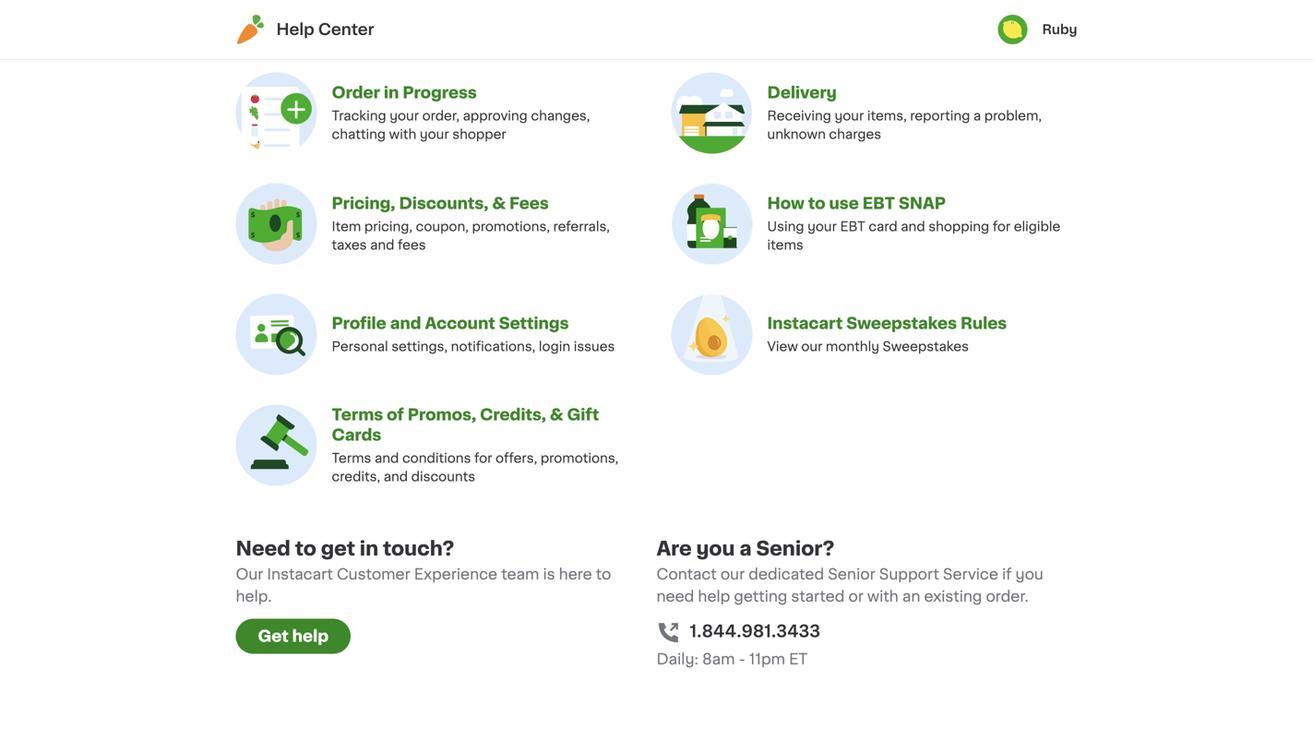 Task type: locate. For each thing, give the bounding box(es) containing it.
order.
[[986, 589, 1029, 604]]

sweepstakes up monthly
[[847, 315, 957, 331]]

login
[[539, 340, 570, 353]]

started
[[791, 589, 845, 604]]

1 terms from the top
[[332, 407, 383, 423]]

1 vertical spatial for
[[474, 452, 492, 464]]

and right credits,
[[384, 470, 408, 483]]

are you a senior? contact our dedicated senior support service if you need help getting started or with an existing order.
[[657, 539, 1044, 604]]

1 vertical spatial to
[[295, 539, 316, 558]]

sweepstakes down 'instacart sweepstakes rules' link at the right top
[[883, 340, 969, 353]]

instacart up view
[[767, 315, 843, 331]]

1 vertical spatial terms
[[332, 452, 371, 464]]

with
[[379, 0, 407, 11], [389, 128, 416, 141], [867, 589, 899, 604]]

2 vertical spatial with
[[867, 589, 899, 604]]

0 vertical spatial with
[[379, 0, 407, 11]]

& inside pricing, discounts, & fees item pricing, coupon, promotions, referrals, taxes and fees
[[492, 195, 506, 211]]

service
[[943, 567, 999, 582]]

our right view
[[801, 340, 823, 353]]

paying with the instacart mastercard®, gift cards, and more.
[[332, 0, 609, 30]]

to right the here
[[596, 567, 611, 582]]

and down pricing,
[[370, 238, 395, 251]]

instacart inside instacart sweepstakes rules view our monthly sweepstakes
[[767, 315, 843, 331]]

0 vertical spatial to
[[808, 195, 826, 211]]

instacart
[[435, 0, 492, 11], [767, 315, 843, 331], [267, 567, 333, 582]]

for left "eligible"
[[993, 220, 1011, 233]]

pricing, discounts, & fees item pricing, coupon, promotions, referrals, taxes and fees
[[332, 195, 610, 251]]

& right credits,
[[550, 407, 563, 423]]

terms up credits,
[[332, 452, 371, 464]]

profile
[[332, 315, 386, 331]]

your up charges at the right top
[[835, 109, 864, 122]]

1 horizontal spatial to
[[596, 567, 611, 582]]

promotions, down fees
[[472, 220, 550, 233]]

a
[[974, 109, 981, 122], [740, 539, 752, 558]]

personal
[[332, 340, 388, 353]]

0 horizontal spatial our
[[721, 567, 745, 582]]

instacart right the
[[435, 0, 492, 11]]

instacart sweepstakes rules view our monthly sweepstakes
[[767, 315, 1007, 353]]

daily:
[[657, 652, 699, 667]]

1 vertical spatial our
[[721, 567, 745, 582]]

items
[[767, 238, 804, 251]]

& left fees
[[492, 195, 506, 211]]

are
[[657, 539, 692, 558]]

ebt up card
[[863, 195, 895, 211]]

1 horizontal spatial our
[[801, 340, 823, 353]]

account
[[425, 315, 495, 331]]

help right get in the bottom of the page
[[292, 628, 329, 644]]

1 vertical spatial promotions,
[[541, 452, 619, 464]]

with inside paying with the instacart mastercard®, gift cards, and more.
[[379, 0, 407, 11]]

help inside button
[[292, 628, 329, 644]]

for
[[993, 220, 1011, 233], [474, 452, 492, 464]]

user avatar image
[[998, 15, 1028, 44]]

and left more.
[[377, 17, 401, 30]]

0 horizontal spatial help
[[292, 628, 329, 644]]

offers,
[[496, 452, 537, 464]]

2 horizontal spatial instacart
[[767, 315, 843, 331]]

a left problem,
[[974, 109, 981, 122]]

you right if
[[1016, 567, 1044, 582]]

help
[[698, 589, 730, 604], [292, 628, 329, 644]]

tracking
[[332, 109, 386, 122]]

0 vertical spatial in
[[384, 85, 399, 100]]

gift for &
[[567, 407, 599, 423]]

instacart down need
[[267, 567, 333, 582]]

0 vertical spatial instacart
[[435, 0, 492, 11]]

ebt
[[863, 195, 895, 211], [840, 220, 865, 233]]

daily: 8am - 11pm et
[[657, 652, 808, 667]]

2 horizontal spatial to
[[808, 195, 826, 211]]

1 vertical spatial you
[[1016, 567, 1044, 582]]

promotions, inside pricing, discounts, & fees item pricing, coupon, promotions, referrals, taxes and fees
[[472, 220, 550, 233]]

our
[[236, 567, 263, 582]]

touch?
[[383, 539, 454, 558]]

&
[[492, 195, 506, 211], [550, 407, 563, 423]]

0 horizontal spatial a
[[740, 539, 752, 558]]

item
[[332, 220, 361, 233]]

0 vertical spatial ebt
[[863, 195, 895, 211]]

unknown
[[767, 128, 826, 141]]

get
[[321, 539, 355, 558]]

promotions,
[[472, 220, 550, 233], [541, 452, 619, 464]]

a inside are you a senior? contact our dedicated senior support service if you need help getting started or with an existing order.
[[740, 539, 752, 558]]

2 vertical spatial instacart
[[267, 567, 333, 582]]

terms up cards
[[332, 407, 383, 423]]

to inside how to use ebt snap using your ebt card and shopping for eligible items
[[808, 195, 826, 211]]

monthly
[[826, 340, 880, 353]]

and inside how to use ebt snap using your ebt card and shopping for eligible items
[[901, 220, 925, 233]]

to left the use at the top right
[[808, 195, 826, 211]]

in right order
[[384, 85, 399, 100]]

1 vertical spatial ebt
[[840, 220, 865, 233]]

receiving
[[767, 109, 831, 122]]

credits,
[[480, 407, 546, 423]]

gift
[[584, 0, 609, 11], [567, 407, 599, 423]]

promotions, inside terms of promos, credits, & gift cards terms and conditions for offers, promotions, credits, and discounts
[[541, 452, 619, 464]]

with right or
[[867, 589, 899, 604]]

help down contact
[[698, 589, 730, 604]]

0 vertical spatial promotions,
[[472, 220, 550, 233]]

more.
[[405, 17, 442, 30]]

to for need
[[295, 539, 316, 558]]

with left the
[[379, 0, 407, 11]]

your inside delivery receiving your items, reporting a problem, unknown charges
[[835, 109, 864, 122]]

1 vertical spatial help
[[292, 628, 329, 644]]

1 horizontal spatial in
[[384, 85, 399, 100]]

how to use ebt snap link
[[767, 195, 946, 211]]

for inside terms of promos, credits, & gift cards terms and conditions for offers, promotions, credits, and discounts
[[474, 452, 492, 464]]

1 vertical spatial in
[[360, 539, 379, 558]]

0 horizontal spatial for
[[474, 452, 492, 464]]

and inside pricing, discounts, & fees item pricing, coupon, promotions, referrals, taxes and fees
[[370, 238, 395, 251]]

gift down 'issues'
[[567, 407, 599, 423]]

our up getting
[[721, 567, 745, 582]]

taxes
[[332, 238, 367, 251]]

to left get
[[295, 539, 316, 558]]

promotions, right the offers,
[[541, 452, 619, 464]]

your inside how to use ebt snap using your ebt card and shopping for eligible items
[[808, 220, 837, 233]]

help center
[[276, 22, 374, 37]]

gift inside terms of promos, credits, & gift cards terms and conditions for offers, promotions, credits, and discounts
[[567, 407, 599, 423]]

shopper
[[452, 128, 506, 141]]

gift inside paying with the instacart mastercard®, gift cards, and more.
[[584, 0, 609, 11]]

with inside are you a senior? contact our dedicated senior support service if you need help getting started or with an existing order.
[[867, 589, 899, 604]]

1 horizontal spatial instacart
[[435, 0, 492, 11]]

1 horizontal spatial you
[[1016, 567, 1044, 582]]

profile and account settings link
[[332, 315, 569, 331]]

your down order,
[[420, 128, 449, 141]]

ruby
[[1042, 23, 1078, 36]]

0 vertical spatial our
[[801, 340, 823, 353]]

you up contact
[[696, 539, 735, 558]]

your down the use at the top right
[[808, 220, 837, 233]]

in up customer
[[360, 539, 379, 558]]

ebt down 'how to use ebt snap' link
[[840, 220, 865, 233]]

get help
[[258, 628, 329, 644]]

0 vertical spatial &
[[492, 195, 506, 211]]

in
[[384, 85, 399, 100], [360, 539, 379, 558]]

gift right mastercard®,
[[584, 0, 609, 11]]

order
[[332, 85, 380, 100]]

0 vertical spatial you
[[696, 539, 735, 558]]

a up 'dedicated'
[[740, 539, 752, 558]]

how
[[767, 195, 805, 211]]

1 horizontal spatial help
[[698, 589, 730, 604]]

you
[[696, 539, 735, 558], [1016, 567, 1044, 582]]

credits,
[[332, 470, 380, 483]]

1 vertical spatial &
[[550, 407, 563, 423]]

8am
[[702, 652, 735, 667]]

1 vertical spatial gift
[[567, 407, 599, 423]]

et
[[789, 652, 808, 667]]

snap
[[899, 195, 946, 211]]

help
[[276, 22, 314, 37]]

and down snap
[[901, 220, 925, 233]]

terms of promos, credits, & gift cards terms and conditions for offers, promotions, credits, and discounts
[[332, 407, 619, 483]]

with down order in progress link
[[389, 128, 416, 141]]

and up settings,
[[390, 315, 421, 331]]

chatting
[[332, 128, 386, 141]]

how to use ebt snap using your ebt card and shopping for eligible items
[[767, 195, 1061, 251]]

promos,
[[408, 407, 476, 423]]

1 horizontal spatial &
[[550, 407, 563, 423]]

settings,
[[392, 340, 448, 353]]

1 vertical spatial instacart
[[767, 315, 843, 331]]

0 horizontal spatial instacart
[[267, 567, 333, 582]]

0 vertical spatial a
[[974, 109, 981, 122]]

0 horizontal spatial in
[[360, 539, 379, 558]]

pricing, discounts, & fees link
[[332, 195, 549, 211]]

senior
[[828, 567, 876, 582]]

for left the offers,
[[474, 452, 492, 464]]

0 horizontal spatial you
[[696, 539, 735, 558]]

order in progress link
[[332, 85, 477, 100]]

0 horizontal spatial to
[[295, 539, 316, 558]]

terms
[[332, 407, 383, 423], [332, 452, 371, 464]]

1 horizontal spatial for
[[993, 220, 1011, 233]]

ruby link
[[998, 15, 1078, 44]]

0 vertical spatial for
[[993, 220, 1011, 233]]

in inside need to get in touch? our instacart customer experience team is here to help.
[[360, 539, 379, 558]]

1 horizontal spatial a
[[974, 109, 981, 122]]

and inside paying with the instacart mastercard®, gift cards, and more.
[[377, 17, 401, 30]]

0 vertical spatial help
[[698, 589, 730, 604]]

1 vertical spatial with
[[389, 128, 416, 141]]

an
[[903, 589, 921, 604]]

1 vertical spatial a
[[740, 539, 752, 558]]

your
[[390, 109, 419, 122], [835, 109, 864, 122], [420, 128, 449, 141], [808, 220, 837, 233]]

our
[[801, 340, 823, 353], [721, 567, 745, 582]]

0 horizontal spatial &
[[492, 195, 506, 211]]

0 vertical spatial terms
[[332, 407, 383, 423]]

senior?
[[756, 539, 835, 558]]

the
[[410, 0, 431, 11]]

instacart image
[[236, 15, 265, 44]]

0 vertical spatial gift
[[584, 0, 609, 11]]



Task type: describe. For each thing, give the bounding box(es) containing it.
instacart inside paying with the instacart mastercard®, gift cards, and more.
[[435, 0, 492, 11]]

settings
[[499, 315, 569, 331]]

2 vertical spatial to
[[596, 567, 611, 582]]

with inside the order in progress tracking your order, approving changes, chatting with your shopper
[[389, 128, 416, 141]]

using
[[767, 220, 804, 233]]

progress
[[403, 85, 477, 100]]

for inside how to use ebt snap using your ebt card and shopping for eligible items
[[993, 220, 1011, 233]]

profile and account settings personal settings, notifications, login issues
[[332, 315, 615, 353]]

1 vertical spatial sweepstakes
[[883, 340, 969, 353]]

need
[[657, 589, 694, 604]]

changes,
[[531, 109, 590, 122]]

discounts
[[411, 470, 475, 483]]

notifications,
[[451, 340, 536, 353]]

paying
[[332, 0, 376, 11]]

need
[[236, 539, 291, 558]]

view
[[767, 340, 798, 353]]

order,
[[422, 109, 460, 122]]

delivery
[[767, 85, 837, 100]]

dedicated
[[749, 567, 824, 582]]

here
[[559, 567, 592, 582]]

get
[[258, 628, 289, 644]]

experience
[[414, 567, 498, 582]]

pricing,
[[332, 195, 395, 211]]

instacart inside need to get in touch? our instacart customer experience team is here to help.
[[267, 567, 333, 582]]

customer
[[337, 567, 410, 582]]

problem,
[[985, 109, 1042, 122]]

or
[[849, 589, 864, 604]]

use
[[829, 195, 859, 211]]

eligible
[[1014, 220, 1061, 233]]

discounts,
[[399, 195, 489, 211]]

rules
[[961, 315, 1007, 331]]

of
[[387, 407, 404, 423]]

mastercard®,
[[496, 0, 581, 11]]

2 terms from the top
[[332, 452, 371, 464]]

terms of promos, credits, & gift cards link
[[332, 407, 599, 443]]

instacart sweepstakes rules link
[[767, 315, 1007, 331]]

support
[[879, 567, 939, 582]]

contact
[[657, 567, 717, 582]]

charges
[[829, 128, 882, 141]]

delivery link
[[767, 85, 837, 100]]

team
[[501, 567, 539, 582]]

cards,
[[332, 17, 374, 30]]

getting
[[734, 589, 788, 604]]

coupon,
[[416, 220, 469, 233]]

help inside are you a senior? contact our dedicated senior support service if you need help getting started or with an existing order.
[[698, 589, 730, 604]]

help center link
[[236, 15, 374, 44]]

conditions
[[402, 452, 471, 464]]

if
[[1002, 567, 1012, 582]]

1.844.981.3433 link
[[690, 619, 821, 644]]

gift for mastercard®,
[[584, 0, 609, 11]]

pricing,
[[364, 220, 413, 233]]

shopping
[[929, 220, 990, 233]]

and up credits,
[[375, 452, 399, 464]]

cards
[[332, 427, 381, 443]]

in inside the order in progress tracking your order, approving changes, chatting with your shopper
[[384, 85, 399, 100]]

fees
[[509, 195, 549, 211]]

center
[[318, 22, 374, 37]]

1.844.981.3433
[[690, 623, 821, 639]]

your down order in progress link
[[390, 109, 419, 122]]

our inside instacart sweepstakes rules view our monthly sweepstakes
[[801, 340, 823, 353]]

approving
[[463, 109, 528, 122]]

a inside delivery receiving your items, reporting a problem, unknown charges
[[974, 109, 981, 122]]

referrals,
[[553, 220, 610, 233]]

& inside terms of promos, credits, & gift cards terms and conditions for offers, promotions, credits, and discounts
[[550, 407, 563, 423]]

get help button
[[236, 619, 351, 654]]

our inside are you a senior? contact our dedicated senior support service if you need help getting started or with an existing order.
[[721, 567, 745, 582]]

order in progress tracking your order, approving changes, chatting with your shopper
[[332, 85, 590, 141]]

delivery receiving your items, reporting a problem, unknown charges
[[767, 85, 1042, 141]]

reporting
[[910, 109, 970, 122]]

need to get in touch? our instacart customer experience team is here to help.
[[236, 539, 611, 604]]

card
[[869, 220, 898, 233]]

issues
[[574, 340, 615, 353]]

items,
[[867, 109, 907, 122]]

existing
[[924, 589, 982, 604]]

0 vertical spatial sweepstakes
[[847, 315, 957, 331]]

is
[[543, 567, 555, 582]]

-
[[739, 652, 745, 667]]

and inside 'profile and account settings personal settings, notifications, login issues'
[[390, 315, 421, 331]]

to for how
[[808, 195, 826, 211]]



Task type: vqa. For each thing, say whether or not it's contained in the screenshot.
Shop categories tab list
no



